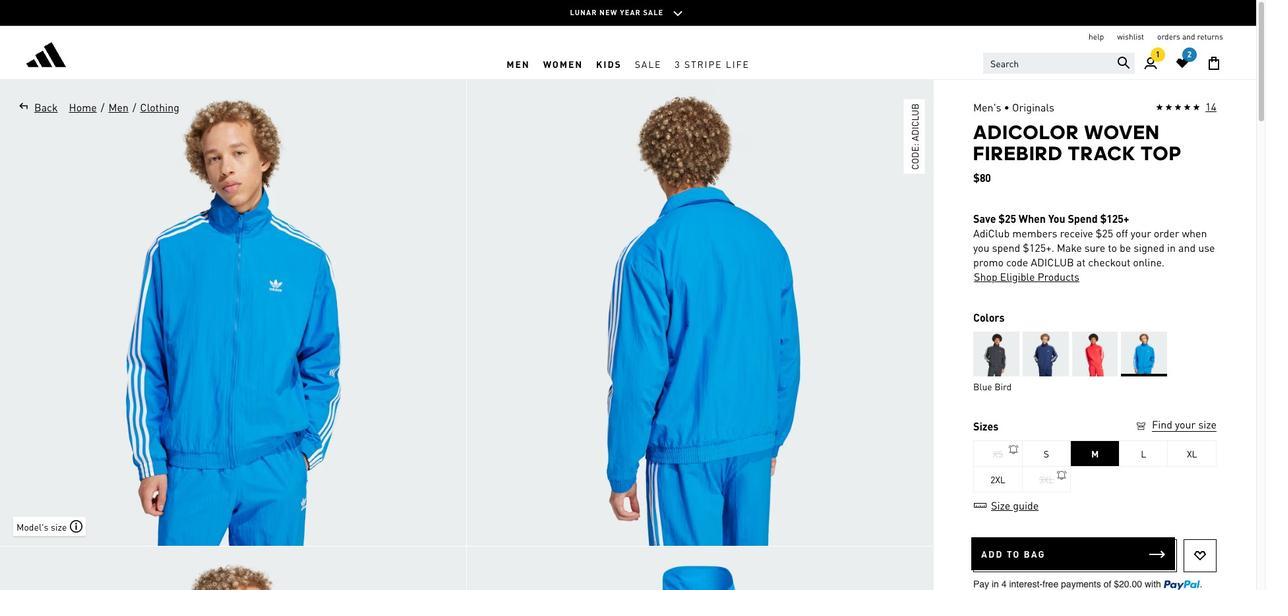 Task type: describe. For each thing, give the bounding box(es) containing it.
add to bag button
[[972, 538, 1176, 571]]

lunar new year sale
[[571, 8, 664, 17]]

xl
[[1188, 448, 1198, 460]]

originals
[[1013, 100, 1055, 114]]

spend
[[1069, 212, 1098, 226]]

returns
[[1198, 32, 1224, 42]]

sure
[[1085, 241, 1106, 255]]

3
[[675, 58, 681, 70]]

adicolor woven firebird track top $80
[[974, 121, 1183, 185]]

bag
[[1024, 548, 1046, 560]]

order
[[1155, 226, 1180, 240]]

home / men / clothing
[[69, 100, 179, 114]]

signed
[[1134, 241, 1165, 255]]

home
[[69, 100, 97, 114]]

product color: night indigo image
[[1023, 332, 1069, 377]]

0 vertical spatial and
[[1183, 32, 1196, 42]]

off
[[1117, 226, 1129, 240]]

guide
[[1014, 499, 1039, 513]]

model's size button
[[13, 517, 86, 536]]

women
[[543, 58, 583, 70]]

m button
[[1072, 441, 1120, 467]]

women link
[[537, 48, 590, 79]]

3xl
[[1040, 474, 1055, 486]]

blue bird
[[974, 381, 1012, 393]]

and inside save $25 when you spend $125+ adiclub members receive $25 off your order when you spend $125+. make sure to be signed in and use promo code adiclub at checkout online. shop eligible products
[[1179, 241, 1196, 255]]

adiclub inside save $25 when you spend $125+ adiclub members receive $25 off your order when you spend $125+. make sure to be signed in and use promo code adiclub at checkout online. shop eligible products
[[1031, 255, 1075, 269]]

men link
[[500, 48, 537, 79]]

stripe
[[685, 58, 723, 70]]

to
[[1007, 548, 1021, 560]]

xl button
[[1169, 441, 1217, 467]]

your inside save $25 when you spend $125+ adiclub members receive $25 off your order when you spend $125+. make sure to be signed in and use promo code adiclub at checkout online. shop eligible products
[[1131, 226, 1152, 240]]

when
[[1019, 212, 1047, 226]]

members
[[1013, 226, 1058, 240]]

colors
[[974, 311, 1005, 325]]

m
[[1092, 448, 1099, 460]]

Search field
[[984, 53, 1136, 74]]

you
[[974, 241, 990, 255]]

use
[[1199, 241, 1216, 255]]

to
[[1109, 241, 1118, 255]]

help link
[[1089, 32, 1105, 42]]

l
[[1142, 448, 1147, 460]]

wishlist
[[1118, 32, 1145, 42]]

find your size
[[1153, 418, 1217, 432]]

men
[[108, 100, 129, 114]]

find your size image
[[1136, 420, 1148, 433]]

size inside 'button'
[[1199, 418, 1217, 432]]

save
[[974, 212, 997, 226]]

clothing link
[[140, 100, 180, 115]]

find
[[1153, 418, 1173, 432]]

home link
[[68, 100, 97, 115]]

adiclub
[[974, 226, 1010, 240]]

2
[[1188, 49, 1192, 59]]

3 stripe life link
[[669, 48, 757, 79]]

new
[[600, 8, 618, 17]]

spend
[[993, 241, 1021, 255]]

bird
[[995, 381, 1012, 393]]

sale link
[[629, 48, 669, 79]]

orders
[[1158, 32, 1181, 42]]

xs
[[993, 448, 1004, 460]]

1 vertical spatial $25
[[1096, 226, 1114, 240]]

woven
[[1085, 121, 1161, 144]]

eligible
[[1001, 270, 1036, 284]]

men link
[[108, 100, 129, 115]]

kids
[[597, 58, 622, 70]]

lunar
[[571, 8, 597, 17]]

when
[[1183, 226, 1208, 240]]

$125+
[[1101, 212, 1130, 226]]

clothing
[[140, 100, 179, 114]]

promo
[[974, 255, 1004, 269]]

size guide
[[992, 499, 1039, 513]]

your inside 'button'
[[1176, 418, 1196, 432]]

code
[[1007, 255, 1029, 269]]

14
[[1206, 100, 1217, 113]]

xs button
[[975, 441, 1023, 467]]

s button
[[1023, 441, 1072, 467]]

1 link
[[1136, 48, 1167, 79]]



Task type: locate. For each thing, give the bounding box(es) containing it.
1 vertical spatial and
[[1179, 241, 1196, 255]]

1 vertical spatial sale
[[635, 58, 662, 70]]

size guide link
[[974, 499, 1040, 513]]

0 vertical spatial sale
[[644, 8, 664, 17]]

size inside button
[[51, 521, 67, 533]]

/
[[101, 100, 105, 114], [133, 100, 136, 114]]

2 link
[[1167, 48, 1199, 79]]

product color: better scarlet image
[[1073, 332, 1119, 377]]

sale left 3
[[635, 58, 662, 70]]

0 vertical spatial your
[[1131, 226, 1152, 240]]

size up xl button
[[1199, 418, 1217, 432]]

and right in
[[1179, 241, 1196, 255]]

men's • originals
[[974, 100, 1055, 114]]

0 horizontal spatial $25
[[999, 212, 1017, 226]]

main navigation element
[[301, 48, 956, 79]]

save $25 when you spend $125+ adiclub members receive $25 off your order when you spend $125+. make sure to be signed in and use promo code adiclub at checkout online. shop eligible products
[[974, 212, 1216, 284]]

in
[[1168, 241, 1177, 255]]

shop eligible products link
[[974, 270, 1081, 284]]

0 horizontal spatial /
[[101, 100, 105, 114]]

3 stripe life
[[675, 58, 750, 70]]

make
[[1058, 241, 1083, 255]]

product color: black image
[[974, 332, 1020, 377]]

kids link
[[590, 48, 629, 79]]

code:
[[909, 144, 921, 170]]

1 horizontal spatial size
[[1199, 418, 1217, 432]]

adicolor
[[974, 121, 1080, 144]]

blue
[[974, 381, 993, 393]]

1 horizontal spatial adiclub
[[1031, 255, 1075, 269]]

s
[[1044, 448, 1050, 460]]

/ left the men
[[101, 100, 105, 114]]

$25 up adiclub
[[999, 212, 1017, 226]]

product color: blue bird image
[[1122, 332, 1168, 377]]

1 / from the left
[[101, 100, 105, 114]]

men's
[[974, 100, 1002, 114]]

orders and returns
[[1158, 32, 1224, 42]]

0 vertical spatial $25
[[999, 212, 1017, 226]]

back link
[[13, 100, 58, 115]]

men
[[507, 58, 530, 70]]

shop
[[975, 270, 998, 284]]

track
[[1069, 142, 1137, 165]]

1
[[1157, 49, 1161, 59]]

back
[[34, 100, 58, 114]]

and
[[1183, 32, 1196, 42], [1179, 241, 1196, 255]]

your right find
[[1176, 418, 1196, 432]]

0 horizontal spatial your
[[1131, 226, 1152, 240]]

$25 up to
[[1096, 226, 1114, 240]]

sale
[[644, 8, 664, 17], [635, 58, 662, 70]]

at
[[1077, 255, 1086, 269]]

sale right year
[[644, 8, 664, 17]]

1 vertical spatial adiclub
[[1031, 255, 1075, 269]]

life
[[726, 58, 750, 70]]

firebird
[[974, 142, 1064, 165]]

0 vertical spatial adiclub
[[909, 104, 921, 141]]

0 vertical spatial size
[[1199, 418, 1217, 432]]

2xl button
[[975, 467, 1023, 493]]

online.
[[1134, 255, 1165, 269]]

0 horizontal spatial adiclub
[[909, 104, 921, 141]]

add
[[982, 548, 1004, 560]]

size
[[1199, 418, 1217, 432], [51, 521, 67, 533]]

receive
[[1061, 226, 1094, 240]]

code: adiclub
[[909, 104, 921, 170]]

year
[[620, 8, 641, 17]]

orders and returns link
[[1158, 32, 1224, 42]]

adiclub
[[909, 104, 921, 141], [1031, 255, 1075, 269]]

sizes
[[974, 420, 999, 434]]

1 horizontal spatial $25
[[1096, 226, 1114, 240]]

adiclub up products
[[1031, 255, 1075, 269]]

top
[[1142, 142, 1183, 165]]

products
[[1038, 270, 1080, 284]]

your up signed
[[1131, 226, 1152, 240]]

$80
[[974, 171, 992, 185]]

find your size button
[[1136, 418, 1217, 434]]

1 vertical spatial your
[[1176, 418, 1196, 432]]

you
[[1049, 212, 1066, 226]]

2 / from the left
[[133, 100, 136, 114]]

checkout
[[1089, 255, 1131, 269]]

sale inside main navigation element
[[635, 58, 662, 70]]

0 horizontal spatial size
[[51, 521, 67, 533]]

model's
[[16, 521, 49, 533]]

help
[[1089, 32, 1105, 42]]

1 vertical spatial size
[[51, 521, 67, 533]]

$125+.
[[1024, 241, 1055, 255]]

size right model's
[[51, 521, 67, 533]]

•
[[1005, 100, 1010, 114]]

blue adicolor woven firebird track top image
[[0, 80, 467, 546], [467, 80, 934, 546], [0, 547, 467, 591], [467, 547, 934, 591]]

model's size
[[16, 521, 67, 533]]

14 button
[[1157, 100, 1217, 115]]

be
[[1120, 241, 1132, 255]]

$25
[[999, 212, 1017, 226], [1096, 226, 1114, 240]]

and up '2'
[[1183, 32, 1196, 42]]

adiclub up code:
[[909, 104, 921, 141]]

l button
[[1120, 441, 1169, 467]]

wishlist link
[[1118, 32, 1145, 42]]

/ right the men
[[133, 100, 136, 114]]

1 horizontal spatial your
[[1176, 418, 1196, 432]]

1 horizontal spatial /
[[133, 100, 136, 114]]



Task type: vqa. For each thing, say whether or not it's contained in the screenshot.
ADICLUB inside save $25 when you spend $125+ adiclub members receive $25 off your order when you spend $125+. make sure to be signed in and use promo code adiclub at checkout online. shop eligible products
yes



